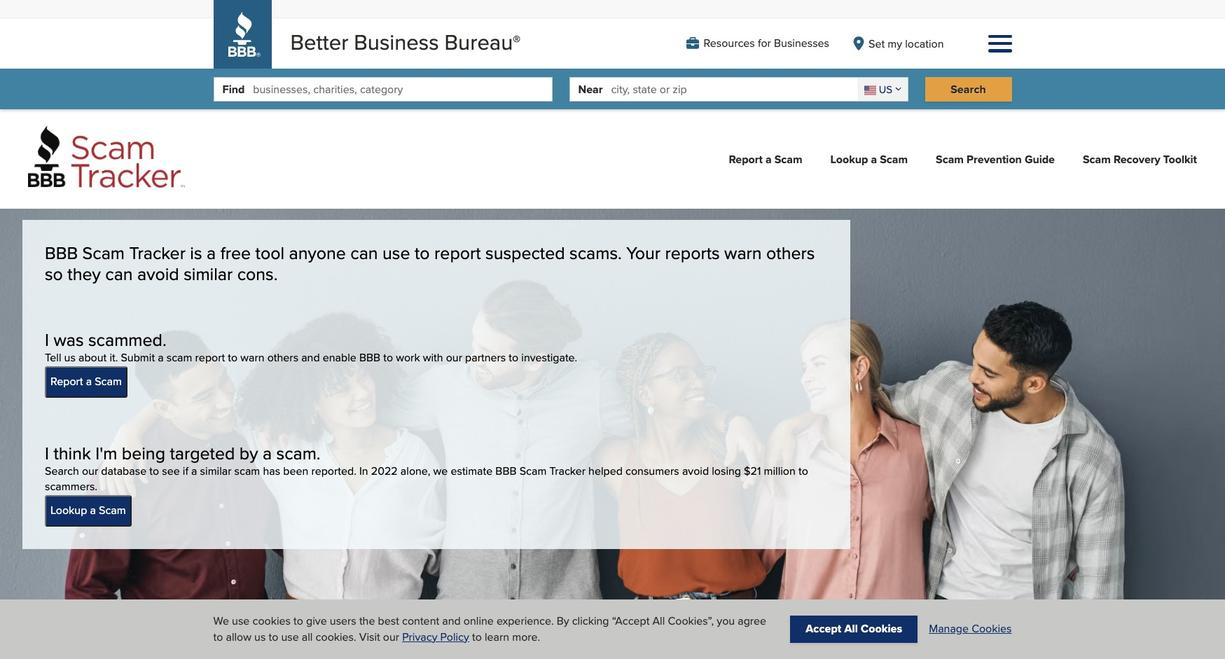 Task type: vqa. For each thing, say whether or not it's contained in the screenshot.
Bureau®
no



Task type: locate. For each thing, give the bounding box(es) containing it.
0 horizontal spatial others
[[267, 350, 298, 366]]

1 cookies from the left
[[861, 621, 902, 637]]

0 horizontal spatial tracker
[[129, 241, 186, 266]]

0 horizontal spatial bbb
[[45, 241, 78, 266]]

for
[[758, 35, 771, 51]]

0 horizontal spatial and
[[301, 350, 320, 366]]

report
[[434, 241, 481, 266], [195, 350, 225, 366]]

tracker inside bbb scam tracker is a free tool anyone can use to report suspected scams. your reports warn others so they can avoid similar cons.
[[129, 241, 186, 266]]

all right ""accept"
[[653, 613, 665, 629]]

work
[[396, 350, 420, 366]]

give
[[306, 613, 327, 629]]

1 vertical spatial similar
[[200, 463, 231, 479]]

1 vertical spatial others
[[267, 350, 298, 366]]

scam inside i was scammed. tell us about it. submit a scam report to warn others and enable bbb to work with our partners to investigate.
[[167, 350, 192, 366]]

being
[[122, 440, 165, 466]]

can right anyone at top left
[[350, 241, 378, 266]]

businesses
[[774, 35, 829, 51]]

0 vertical spatial us
[[64, 350, 76, 366]]

online
[[464, 613, 494, 629]]

1 horizontal spatial scam
[[234, 463, 260, 479]]

bbb
[[45, 241, 78, 266], [359, 350, 380, 366], [495, 463, 517, 479]]

0 vertical spatial lookup
[[830, 151, 868, 167]]

us right tell
[[64, 350, 76, 366]]

scam
[[167, 350, 192, 366], [234, 463, 260, 479]]

i
[[45, 327, 49, 353], [45, 440, 49, 466]]

1 vertical spatial and
[[442, 613, 461, 629]]

location
[[905, 35, 944, 51]]

similar right if
[[200, 463, 231, 479]]

avoid left 'losing' on the right bottom of the page
[[682, 463, 709, 479]]

report
[[729, 151, 763, 167], [50, 373, 83, 390]]

us inside i was scammed. tell us about it. submit a scam report to warn others and enable bbb to work with our partners to investigate.
[[64, 350, 76, 366]]

scams.
[[570, 241, 622, 266]]

cookies right manage at the bottom of page
[[972, 621, 1012, 637]]

0 vertical spatial avoid
[[137, 262, 179, 287]]

1 vertical spatial warn
[[240, 350, 264, 366]]

0 horizontal spatial search
[[45, 463, 79, 479]]

report a scam
[[729, 151, 802, 167], [50, 373, 122, 390]]

1 vertical spatial i
[[45, 440, 49, 466]]

1 horizontal spatial tracker
[[549, 463, 586, 479]]

1 vertical spatial search
[[45, 463, 79, 479]]

scam prevention guide
[[936, 151, 1055, 167]]

1 horizontal spatial others
[[766, 241, 815, 266]]

can
[[350, 241, 378, 266], [105, 262, 133, 287]]

1 horizontal spatial report
[[729, 151, 763, 167]]

avoid left is
[[137, 262, 179, 287]]

1 horizontal spatial cookies
[[972, 621, 1012, 637]]

2 horizontal spatial bbb
[[495, 463, 517, 479]]

others inside bbb scam tracker is a free tool anyone can use to report suspected scams. your reports warn others so they can avoid similar cons.
[[766, 241, 815, 266]]

us right the allow
[[254, 629, 266, 645]]

manage
[[929, 621, 969, 637]]

1 horizontal spatial bbb
[[359, 350, 380, 366]]

1 vertical spatial lookup
[[50, 502, 87, 518]]

submit
[[121, 350, 155, 366]]

investigate.
[[521, 350, 577, 366]]

cookies.
[[316, 629, 356, 645]]

0 horizontal spatial our
[[82, 463, 98, 479]]

1 horizontal spatial lookup a scam
[[830, 151, 908, 167]]

warn inside bbb scam tracker is a free tool anyone can use to report suspected scams. your reports warn others so they can avoid similar cons.
[[724, 241, 762, 266]]

learn
[[485, 629, 509, 645]]

0 horizontal spatial report a scam
[[50, 373, 122, 390]]

0 vertical spatial report
[[434, 241, 481, 266]]

tracker left helped
[[549, 463, 586, 479]]

our left 'database'
[[82, 463, 98, 479]]

your
[[626, 241, 661, 266]]

1 horizontal spatial use
[[281, 629, 299, 645]]

1 horizontal spatial avoid
[[682, 463, 709, 479]]

better business bureau ®
[[290, 27, 521, 57]]

tracker inside the i think i'm being targeted by a scam. search our database to see if a similar scam has been reported. in 2022 alone, we estimate bbb scam tracker helped consumers avoid losing $21 million to scammers.
[[549, 463, 586, 479]]

scam.
[[276, 440, 321, 466]]

and left online
[[442, 613, 461, 629]]

1 vertical spatial bbb
[[359, 350, 380, 366]]

1 horizontal spatial us
[[254, 629, 266, 645]]

1 vertical spatial report a scam
[[50, 373, 122, 390]]

bureau
[[445, 27, 513, 57]]

they
[[67, 262, 101, 287]]

use
[[383, 241, 410, 266], [232, 613, 250, 629], [281, 629, 299, 645]]

all inside we use cookies to give users the best content and online experience. by clicking "accept all cookies", you agree to allow us to use all cookies. visit our
[[653, 613, 665, 629]]

0 vertical spatial bbb
[[45, 241, 78, 266]]

tracker
[[129, 241, 186, 266], [549, 463, 586, 479]]

2 horizontal spatial our
[[446, 350, 462, 366]]

i left the think
[[45, 440, 49, 466]]

so
[[45, 262, 63, 287]]

i inside the i think i'm being targeted by a scam. search our database to see if a similar scam has been reported. in 2022 alone, we estimate bbb scam tracker helped consumers avoid losing $21 million to scammers.
[[45, 440, 49, 466]]

0 horizontal spatial scam
[[167, 350, 192, 366]]

to inside bbb scam tracker is a free tool anyone can use to report suspected scams. your reports warn others so they can avoid similar cons.
[[415, 241, 430, 266]]

set
[[869, 35, 885, 51]]

accept all cookies button
[[790, 616, 918, 643]]

and left enable at bottom
[[301, 350, 320, 366]]

0 vertical spatial and
[[301, 350, 320, 366]]

1 vertical spatial scam
[[234, 463, 260, 479]]

0 horizontal spatial cookies
[[861, 621, 902, 637]]

report a scam inside button
[[50, 373, 122, 390]]

cookies
[[861, 621, 902, 637], [972, 621, 1012, 637]]

resources for businesses
[[704, 35, 829, 51]]

i for i was scammed.
[[45, 327, 49, 353]]

1 vertical spatial lookup a scam
[[50, 502, 126, 518]]

targeted
[[170, 440, 235, 466]]

0 vertical spatial search
[[951, 81, 986, 97]]

0 vertical spatial warn
[[724, 241, 762, 266]]

0 horizontal spatial report
[[50, 373, 83, 390]]

1 horizontal spatial lookup
[[830, 151, 868, 167]]

to
[[415, 241, 430, 266], [228, 350, 238, 366], [383, 350, 393, 366], [509, 350, 518, 366], [149, 463, 159, 479], [798, 463, 808, 479], [294, 613, 303, 629], [213, 629, 223, 645], [269, 629, 278, 645], [472, 629, 482, 645]]

search inside button
[[951, 81, 986, 97]]

tell
[[45, 350, 61, 366]]

1 vertical spatial our
[[82, 463, 98, 479]]

1 horizontal spatial our
[[383, 629, 399, 645]]

bbb inside bbb scam tracker is a free tool anyone can use to report suspected scams. your reports warn others so they can avoid similar cons.
[[45, 241, 78, 266]]

report inside report a scam link
[[729, 151, 763, 167]]

0 vertical spatial report
[[729, 151, 763, 167]]

and inside we use cookies to give users the best content and online experience. by clicking "accept all cookies", you agree to allow us to use all cookies. visit our
[[442, 613, 461, 629]]

cookies
[[253, 613, 291, 629]]

1 horizontal spatial all
[[844, 621, 858, 637]]

0 horizontal spatial lookup a scam
[[50, 502, 126, 518]]

search
[[951, 81, 986, 97], [45, 463, 79, 479]]

0 horizontal spatial all
[[653, 613, 665, 629]]

2 vertical spatial our
[[383, 629, 399, 645]]

i inside i was scammed. tell us about it. submit a scam report to warn others and enable bbb to work with our partners to investigate.
[[45, 327, 49, 353]]

privacy policy to learn more.
[[402, 629, 540, 645]]

users
[[330, 613, 356, 629]]

our
[[446, 350, 462, 366], [82, 463, 98, 479], [383, 629, 399, 645]]

has
[[263, 463, 280, 479]]

1 horizontal spatial warn
[[724, 241, 762, 266]]

can right they
[[105, 262, 133, 287]]

a
[[766, 151, 772, 167], [871, 151, 877, 167], [207, 241, 216, 266], [158, 350, 164, 366], [86, 373, 92, 390], [263, 440, 272, 466], [191, 463, 197, 479], [90, 502, 96, 518]]

agree
[[738, 613, 766, 629]]

0 horizontal spatial avoid
[[137, 262, 179, 287]]

1 horizontal spatial search
[[951, 81, 986, 97]]

0 vertical spatial lookup a scam
[[830, 151, 908, 167]]

scam right submit
[[167, 350, 192, 366]]

a inside i was scammed. tell us about it. submit a scam report to warn others and enable bbb to work with our partners to investigate.
[[158, 350, 164, 366]]

0 horizontal spatial lookup
[[50, 502, 87, 518]]

1 horizontal spatial and
[[442, 613, 461, 629]]

0 vertical spatial others
[[766, 241, 815, 266]]

our inside i was scammed. tell us about it. submit a scam report to warn others and enable bbb to work with our partners to investigate.
[[446, 350, 462, 366]]

1 i from the top
[[45, 327, 49, 353]]

0 vertical spatial tracker
[[129, 241, 186, 266]]

it.
[[110, 350, 118, 366]]

1 vertical spatial report
[[50, 373, 83, 390]]

lookup a scam
[[830, 151, 908, 167], [50, 502, 126, 518]]

scammed.
[[88, 327, 167, 353]]

avoid inside bbb scam tracker is a free tool anyone can use to report suspected scams. your reports warn others so they can avoid similar cons.
[[137, 262, 179, 287]]

us
[[879, 82, 892, 97]]

1 vertical spatial us
[[254, 629, 266, 645]]

1 horizontal spatial report a scam
[[729, 151, 802, 167]]

in
[[359, 463, 368, 479]]

alone,
[[401, 463, 430, 479]]

manage cookies button
[[929, 621, 1012, 637]]

and inside i was scammed. tell us about it. submit a scam report to warn others and enable bbb to work with our partners to investigate.
[[301, 350, 320, 366]]

2 horizontal spatial use
[[383, 241, 410, 266]]

all right accept
[[844, 621, 858, 637]]

0 horizontal spatial warn
[[240, 350, 264, 366]]

0 vertical spatial our
[[446, 350, 462, 366]]

report inside bbb scam tracker is a free tool anyone can use to report suspected scams. your reports warn others so they can avoid similar cons.
[[434, 241, 481, 266]]

tracker left is
[[129, 241, 186, 266]]

us
[[64, 350, 76, 366], [254, 629, 266, 645]]

similar
[[184, 262, 233, 287], [200, 463, 231, 479]]

cookies right accept
[[861, 621, 902, 637]]

1 vertical spatial report
[[195, 350, 225, 366]]

0 vertical spatial i
[[45, 327, 49, 353]]

think
[[54, 440, 91, 466]]

toolkit
[[1163, 151, 1197, 167]]

0 horizontal spatial us
[[64, 350, 76, 366]]

scam left has
[[234, 463, 260, 479]]

similar left cons. on the left top
[[184, 262, 233, 287]]

our right visit at the left bottom of the page
[[383, 629, 399, 645]]

0 horizontal spatial report
[[195, 350, 225, 366]]

warn
[[724, 241, 762, 266], [240, 350, 264, 366]]

consumers
[[626, 463, 679, 479]]

lookup inside lookup a scam link
[[830, 151, 868, 167]]

0 vertical spatial similar
[[184, 262, 233, 287]]

1 vertical spatial avoid
[[682, 463, 709, 479]]

by
[[239, 440, 258, 466]]

reported.
[[311, 463, 356, 479]]

lookup a scam inside lookup a scam button
[[50, 502, 126, 518]]

1 horizontal spatial report
[[434, 241, 481, 266]]

report inside i was scammed. tell us about it. submit a scam report to warn others and enable bbb to work with our partners to investigate.
[[195, 350, 225, 366]]

our inside we use cookies to give users the best content and online experience. by clicking "accept all cookies", you agree to allow us to use all cookies. visit our
[[383, 629, 399, 645]]

and
[[301, 350, 320, 366], [442, 613, 461, 629]]

1 vertical spatial tracker
[[549, 463, 586, 479]]

0 vertical spatial scam
[[167, 350, 192, 366]]

2 vertical spatial bbb
[[495, 463, 517, 479]]

use inside bbb scam tracker is a free tool anyone can use to report suspected scams. your reports warn others so they can avoid similar cons.
[[383, 241, 410, 266]]

Find search field
[[253, 78, 552, 101]]

lookup inside lookup a scam button
[[50, 502, 87, 518]]

you
[[717, 613, 735, 629]]

2 i from the top
[[45, 440, 49, 466]]

find
[[222, 81, 245, 97]]

i left was
[[45, 327, 49, 353]]

report a scam link
[[718, 140, 814, 179]]

recovery
[[1114, 151, 1161, 167]]

our right with
[[446, 350, 462, 366]]



Task type: describe. For each thing, give the bounding box(es) containing it.
lookup a scam link
[[819, 140, 919, 179]]

lookup a scam button
[[45, 495, 131, 526]]

report inside report a scam button
[[50, 373, 83, 390]]

near
[[578, 81, 603, 97]]

0 horizontal spatial can
[[105, 262, 133, 287]]

i think i'm being targeted by a scam. search our database to see if a similar scam has been reported. in 2022 alone, we estimate bbb scam tracker helped consumers avoid losing $21 million to scammers.
[[45, 440, 808, 495]]

cons.
[[237, 262, 278, 287]]

free
[[220, 241, 251, 266]]

visit
[[359, 629, 380, 645]]

been
[[283, 463, 308, 479]]

warn inside i was scammed. tell us about it. submit a scam report to warn others and enable bbb to work with our partners to investigate.
[[240, 350, 264, 366]]

partners
[[465, 350, 506, 366]]

0 vertical spatial report a scam
[[729, 151, 802, 167]]

my
[[888, 35, 902, 51]]

us inside we use cookies to give users the best content and online experience. by clicking "accept all cookies", you agree to allow us to use all cookies. visit our
[[254, 629, 266, 645]]

better
[[290, 27, 348, 57]]

scammers.
[[45, 479, 97, 495]]

2022
[[371, 463, 398, 479]]

business
[[354, 27, 439, 57]]

with
[[423, 350, 443, 366]]

enable
[[323, 350, 356, 366]]

scam recovery toolkit
[[1083, 151, 1197, 167]]

a inside bbb scam tracker is a free tool anyone can use to report suspected scams. your reports warn others so they can avoid similar cons.
[[207, 241, 216, 266]]

bbb scam tracker image
[[28, 126, 185, 188]]

i for i think i'm being targeted by a scam.
[[45, 440, 49, 466]]

scam prevention guide link
[[925, 140, 1066, 179]]

avoid inside the i think i'm being targeted by a scam. search our database to see if a similar scam has been reported. in 2022 alone, we estimate bbb scam tracker helped consumers avoid losing $21 million to scammers.
[[682, 463, 709, 479]]

see
[[162, 463, 180, 479]]

search inside the i think i'm being targeted by a scam. search our database to see if a similar scam has been reported. in 2022 alone, we estimate bbb scam tracker helped consumers avoid losing $21 million to scammers.
[[45, 463, 79, 479]]

accept
[[806, 621, 842, 637]]

report a scam button
[[45, 366, 127, 398]]

tool
[[255, 241, 284, 266]]

more.
[[512, 629, 540, 645]]

best
[[378, 613, 399, 629]]

"accept
[[612, 613, 650, 629]]

bbb scam tracker is a free tool anyone can use to report suspected scams. your reports warn others so they can avoid similar cons.
[[45, 241, 815, 287]]

cookies",
[[668, 613, 714, 629]]

prevention
[[967, 151, 1022, 167]]

guide
[[1025, 151, 1055, 167]]

bbb inside the i think i'm being targeted by a scam. search our database to see if a similar scam has been reported. in 2022 alone, we estimate bbb scam tracker helped consumers avoid losing $21 million to scammers.
[[495, 463, 517, 479]]

is
[[190, 241, 202, 266]]

all inside button
[[844, 621, 858, 637]]

scam inside the i think i'm being targeted by a scam. search our database to see if a similar scam has been reported. in 2022 alone, we estimate bbb scam tracker helped consumers avoid losing $21 million to scammers.
[[234, 463, 260, 479]]

helped
[[588, 463, 623, 479]]

policy
[[440, 629, 469, 645]]

®
[[513, 29, 521, 51]]

search button
[[925, 77, 1012, 102]]

we use cookies to give users the best content and online experience. by clicking "accept all cookies", you agree to allow us to use all cookies. visit our
[[213, 613, 766, 645]]

allow
[[226, 629, 251, 645]]

privacy
[[402, 629, 437, 645]]

similar inside the i think i'm being targeted by a scam. search our database to see if a similar scam has been reported. in 2022 alone, we estimate bbb scam tracker helped consumers avoid losing $21 million to scammers.
[[200, 463, 231, 479]]

others inside i was scammed. tell us about it. submit a scam report to warn others and enable bbb to work with our partners to investigate.
[[267, 350, 298, 366]]

resources for businesses link
[[686, 35, 829, 51]]

was
[[54, 327, 84, 353]]

scam recovery toolkit link
[[1072, 140, 1208, 179]]

US field
[[858, 78, 907, 101]]

estimate
[[451, 463, 493, 479]]

2 cookies from the left
[[972, 621, 1012, 637]]

we
[[213, 613, 229, 629]]

content
[[402, 613, 439, 629]]

lookup a scam inside lookup a scam link
[[830, 151, 908, 167]]

clicking
[[572, 613, 609, 629]]

i'm
[[95, 440, 117, 466]]

similar inside bbb scam tracker is a free tool anyone can use to report suspected scams. your reports warn others so they can avoid similar cons.
[[184, 262, 233, 287]]

all
[[302, 629, 313, 645]]

scam inside bbb scam tracker is a free tool anyone can use to report suspected scams. your reports warn others so they can avoid similar cons.
[[82, 241, 125, 266]]

scam inside the i think i'm being targeted by a scam. search our database to see if a similar scam has been reported. in 2022 alone, we estimate bbb scam tracker helped consumers avoid losing $21 million to scammers.
[[520, 463, 547, 479]]

$21
[[744, 463, 761, 479]]

reports
[[665, 241, 720, 266]]

set my location
[[869, 35, 944, 51]]

anyone
[[289, 241, 346, 266]]

about
[[78, 350, 107, 366]]

bbb inside i was scammed. tell us about it. submit a scam report to warn others and enable bbb to work with our partners to investigate.
[[359, 350, 380, 366]]

million
[[764, 463, 796, 479]]

resources
[[704, 35, 755, 51]]

suspected
[[485, 241, 565, 266]]

manage cookies
[[929, 621, 1012, 637]]

the
[[359, 613, 375, 629]]

by
[[557, 613, 569, 629]]

Near field
[[611, 78, 858, 101]]

1 horizontal spatial can
[[350, 241, 378, 266]]

0 horizontal spatial use
[[232, 613, 250, 629]]

we
[[433, 463, 448, 479]]

losing
[[712, 463, 741, 479]]

accept all cookies
[[806, 621, 902, 637]]

if
[[183, 463, 188, 479]]

privacy policy link
[[402, 629, 469, 645]]

experience.
[[497, 613, 554, 629]]

our inside the i think i'm being targeted by a scam. search our database to see if a similar scam has been reported. in 2022 alone, we estimate bbb scam tracker helped consumers avoid losing $21 million to scammers.
[[82, 463, 98, 479]]



